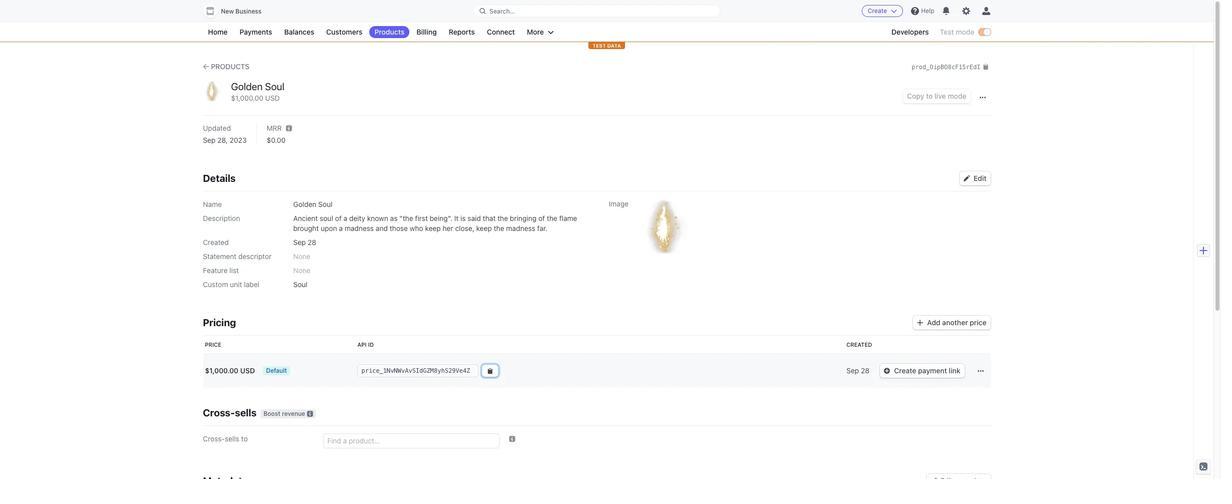 Task type: locate. For each thing, give the bounding box(es) containing it.
1 vertical spatial a
[[339, 224, 343, 233]]

1 horizontal spatial 28
[[861, 367, 870, 375]]

0 vertical spatial soul
[[265, 81, 284, 92]]

billing
[[417, 28, 437, 36]]

link
[[949, 367, 961, 375]]

more button
[[522, 26, 559, 38]]

$1,000.00 up updated sep 28, 2023
[[231, 94, 263, 102]]

1 vertical spatial cross-
[[203, 435, 225, 444]]

madness down 'bringing'
[[506, 224, 536, 233]]

2 cross- from the top
[[203, 435, 225, 444]]

$1,000.00
[[231, 94, 263, 102], [205, 367, 238, 375]]

mode right test
[[956, 28, 975, 36]]

test
[[593, 43, 606, 49]]

0 horizontal spatial sep
[[203, 136, 216, 145]]

madness
[[345, 224, 374, 233], [506, 224, 536, 233]]

1 vertical spatial sep
[[293, 238, 306, 247]]

Search… search field
[[474, 5, 720, 17]]

brought
[[293, 224, 319, 233]]

to
[[927, 92, 933, 101], [241, 435, 248, 444]]

soul up "mrr"
[[265, 81, 284, 92]]

svg image inside the add another price button
[[918, 320, 924, 326]]

1 vertical spatial mode
[[948, 92, 967, 101]]

0 vertical spatial sells
[[235, 408, 257, 419]]

create inside button
[[868, 7, 888, 15]]

1 horizontal spatial keep
[[476, 224, 492, 233]]

of right soul
[[335, 214, 342, 223]]

0 horizontal spatial soul
[[265, 81, 284, 92]]

soul
[[265, 81, 284, 92], [318, 200, 333, 209], [293, 281, 308, 289]]

price
[[970, 319, 987, 327]]

golden for golden soul
[[293, 200, 317, 209]]

usd inside golden soul $1,000.00 usd
[[265, 94, 280, 102]]

close,
[[455, 224, 475, 233]]

sep 28
[[293, 238, 316, 247], [847, 367, 870, 375]]

usd left default
[[240, 367, 255, 375]]

1 vertical spatial create
[[895, 367, 917, 375]]

1 vertical spatial products
[[211, 62, 250, 71]]

1 vertical spatial golden
[[293, 200, 317, 209]]

1 madness from the left
[[345, 224, 374, 233]]

0 vertical spatial a
[[344, 214, 347, 223]]

1 none from the top
[[293, 252, 311, 261]]

products link left billing link
[[370, 26, 410, 38]]

28,
[[217, 136, 228, 145]]

of up far.
[[539, 214, 545, 223]]

prod_oipbo8cf15redi
[[912, 64, 981, 71]]

madness down deity
[[345, 224, 374, 233]]

2 vertical spatial soul
[[293, 281, 308, 289]]

products down home link
[[211, 62, 250, 71]]

sells down cross-sells
[[225, 435, 239, 444]]

home
[[208, 28, 228, 36]]

0 vertical spatial cross-
[[203, 408, 235, 419]]

none for feature list
[[293, 267, 311, 275]]

soul for golden soul $1,000.00 usd
[[265, 81, 284, 92]]

1 horizontal spatial madness
[[506, 224, 536, 233]]

payment
[[919, 367, 947, 375]]

ancient
[[293, 214, 318, 223]]

updated sep 28, 2023
[[203, 124, 247, 145]]

soul right label
[[293, 281, 308, 289]]

$1,000.00 down price at the left of the page
[[205, 367, 238, 375]]

far.
[[537, 224, 548, 233]]

add another price button
[[914, 316, 991, 330]]

sells
[[235, 408, 257, 419], [225, 435, 239, 444]]

a left deity
[[344, 214, 347, 223]]

0 horizontal spatial of
[[335, 214, 342, 223]]

0 vertical spatial sep 28
[[293, 238, 316, 247]]

0 horizontal spatial products link
[[203, 62, 250, 72]]

0 vertical spatial usd
[[265, 94, 280, 102]]

0 horizontal spatial a
[[339, 224, 343, 233]]

bringing
[[510, 214, 537, 223]]

details
[[203, 173, 236, 184]]

pricing
[[203, 317, 236, 329]]

created up sep 28 'link'
[[847, 342, 872, 348]]

sep inside updated sep 28, 2023
[[203, 136, 216, 145]]

soul inside golden soul $1,000.00 usd
[[265, 81, 284, 92]]

feature list
[[203, 267, 239, 275]]

0 horizontal spatial created
[[203, 238, 229, 247]]

0 horizontal spatial golden
[[231, 81, 263, 92]]

feature
[[203, 267, 228, 275]]

2 none from the top
[[293, 267, 311, 275]]

edit link
[[960, 172, 991, 186]]

to down cross-sells
[[241, 435, 248, 444]]

keep down the that at the left of page
[[476, 224, 492, 233]]

create for create payment link
[[895, 367, 917, 375]]

1 vertical spatial created
[[847, 342, 872, 348]]

connect
[[487, 28, 515, 36]]

soul up soul
[[318, 200, 333, 209]]

keep down being".
[[425, 224, 441, 233]]

svg image inside edit link
[[964, 176, 970, 182]]

sells left the boost
[[235, 408, 257, 419]]

0 vertical spatial create
[[868, 7, 888, 15]]

first
[[415, 214, 428, 223]]

descriptor
[[238, 252, 272, 261]]

golden soul
[[293, 200, 333, 209]]

products link
[[370, 26, 410, 38], [203, 62, 250, 72]]

business
[[236, 8, 262, 15]]

0 vertical spatial sep
[[203, 136, 216, 145]]

of
[[335, 214, 342, 223], [539, 214, 545, 223]]

svg image
[[980, 95, 986, 101], [964, 176, 970, 182], [918, 320, 924, 326], [885, 368, 891, 374], [487, 369, 493, 375], [978, 369, 984, 375]]

cross- down cross-sells
[[203, 435, 225, 444]]

1 horizontal spatial usd
[[265, 94, 280, 102]]

products
[[375, 28, 405, 36], [211, 62, 250, 71]]

usd up "mrr"
[[265, 94, 280, 102]]

known
[[367, 214, 388, 223]]

golden
[[231, 81, 263, 92], [293, 200, 317, 209]]

sep 28 inside 'link'
[[847, 367, 870, 375]]

mode inside button
[[948, 92, 967, 101]]

to left live
[[927, 92, 933, 101]]

the
[[498, 214, 508, 223], [547, 214, 558, 223], [494, 224, 505, 233]]

1 vertical spatial 28
[[861, 367, 870, 375]]

0 vertical spatial to
[[927, 92, 933, 101]]

custom
[[203, 281, 228, 289]]

cross- up 'cross-sells to'
[[203, 408, 235, 419]]

0 horizontal spatial create
[[868, 7, 888, 15]]

a right upon
[[339, 224, 343, 233]]

1 horizontal spatial of
[[539, 214, 545, 223]]

1 horizontal spatial products
[[375, 28, 405, 36]]

create left payment
[[895, 367, 917, 375]]

created up statement
[[203, 238, 229, 247]]

Search… text field
[[474, 5, 720, 17]]

0 vertical spatial golden
[[231, 81, 263, 92]]

0 horizontal spatial sep 28
[[293, 238, 316, 247]]

1 horizontal spatial create
[[895, 367, 917, 375]]

1 vertical spatial none
[[293, 267, 311, 275]]

is
[[461, 214, 466, 223]]

0 horizontal spatial products
[[211, 62, 250, 71]]

0 vertical spatial $1,000.00
[[231, 94, 263, 102]]

1 horizontal spatial golden
[[293, 200, 317, 209]]

balances
[[284, 28, 314, 36]]

updated
[[203, 124, 231, 133]]

sep 28 link
[[843, 354, 877, 388]]

golden inside golden soul $1,000.00 usd
[[231, 81, 263, 92]]

products link down home link
[[203, 62, 250, 72]]

billing link
[[412, 26, 442, 38]]

0 vertical spatial products link
[[370, 26, 410, 38]]

1 vertical spatial soul
[[318, 200, 333, 209]]

2 horizontal spatial sep
[[847, 367, 859, 375]]

2 horizontal spatial soul
[[318, 200, 333, 209]]

None text field
[[358, 365, 478, 377]]

new
[[221, 8, 234, 15]]

keep
[[425, 224, 441, 233], [476, 224, 492, 233]]

1 cross- from the top
[[203, 408, 235, 419]]

mrr
[[267, 124, 282, 133]]

0 vertical spatial none
[[293, 252, 311, 261]]

mode
[[956, 28, 975, 36], [948, 92, 967, 101]]

1 vertical spatial to
[[241, 435, 248, 444]]

0 horizontal spatial usd
[[240, 367, 255, 375]]

1 horizontal spatial sep
[[293, 238, 306, 247]]

1 horizontal spatial products link
[[370, 26, 410, 38]]

cross-
[[203, 408, 235, 419], [203, 435, 225, 444]]

ancient soul of a deity known as "the first being". it is said that the bringing of the flame brought upon a madness and those who keep her close, keep the madness far.
[[293, 214, 577, 233]]

create
[[868, 7, 888, 15], [895, 367, 917, 375]]

2 vertical spatial sep
[[847, 367, 859, 375]]

1 horizontal spatial to
[[927, 92, 933, 101]]

none
[[293, 252, 311, 261], [293, 267, 311, 275]]

0 vertical spatial created
[[203, 238, 229, 247]]

the up far.
[[547, 214, 558, 223]]

live
[[935, 92, 946, 101]]

1 vertical spatial sep 28
[[847, 367, 870, 375]]

0 horizontal spatial 28
[[308, 238, 316, 247]]

0 horizontal spatial madness
[[345, 224, 374, 233]]

developers
[[892, 28, 929, 36]]

1 horizontal spatial sep 28
[[847, 367, 870, 375]]

1 horizontal spatial soul
[[293, 281, 308, 289]]

usd
[[265, 94, 280, 102], [240, 367, 255, 375]]

to inside button
[[927, 92, 933, 101]]

1 vertical spatial sells
[[225, 435, 239, 444]]

a
[[344, 214, 347, 223], [339, 224, 343, 233]]

0 horizontal spatial keep
[[425, 224, 441, 233]]

create up developers link
[[868, 7, 888, 15]]

customers link
[[321, 26, 368, 38]]

mode right live
[[948, 92, 967, 101]]

28
[[308, 238, 316, 247], [861, 367, 870, 375]]

balances link
[[279, 26, 319, 38]]

0 vertical spatial 28
[[308, 238, 316, 247]]

data
[[608, 43, 621, 49]]

the down the that at the left of page
[[494, 224, 505, 233]]

products left billing
[[375, 28, 405, 36]]



Task type: vqa. For each thing, say whether or not it's contained in the screenshot.


Task type: describe. For each thing, give the bounding box(es) containing it.
$1,000.00 inside golden soul $1,000.00 usd
[[231, 94, 263, 102]]

boost
[[264, 411, 280, 418]]

0 vertical spatial products
[[375, 28, 405, 36]]

cross-sells to
[[203, 435, 248, 444]]

new business
[[221, 8, 262, 15]]

cross-sells
[[203, 408, 257, 419]]

custom unit label
[[203, 281, 259, 289]]

sells for cross-sells
[[235, 408, 257, 419]]

2 keep from the left
[[476, 224, 492, 233]]

statement
[[203, 252, 237, 261]]

who
[[410, 224, 423, 233]]

cross- for cross-sells
[[203, 408, 235, 419]]

and
[[376, 224, 388, 233]]

sep inside 'link'
[[847, 367, 859, 375]]

list
[[230, 267, 239, 275]]

id
[[368, 342, 374, 348]]

copy to live mode
[[908, 92, 967, 101]]

help
[[922, 7, 935, 15]]

connect link
[[482, 26, 520, 38]]

create for create
[[868, 7, 888, 15]]

28 inside 'link'
[[861, 367, 870, 375]]

2 madness from the left
[[506, 224, 536, 233]]

prod_oipbo8cf15redi button
[[912, 62, 989, 72]]

said
[[468, 214, 481, 223]]

it
[[455, 214, 459, 223]]

1 vertical spatial products link
[[203, 62, 250, 72]]

soul
[[320, 214, 333, 223]]

1 horizontal spatial created
[[847, 342, 872, 348]]

api id
[[358, 342, 374, 348]]

1 keep from the left
[[425, 224, 441, 233]]

golden soul $1,000.00 usd
[[231, 81, 284, 102]]

1 vertical spatial $1,000.00
[[205, 367, 238, 375]]

unit
[[230, 281, 242, 289]]

add
[[928, 319, 941, 327]]

create payment link link
[[881, 364, 965, 378]]

price
[[205, 342, 221, 348]]

that
[[483, 214, 496, 223]]

reports link
[[444, 26, 480, 38]]

test
[[940, 28, 954, 36]]

1 of from the left
[[335, 214, 342, 223]]

test mode
[[940, 28, 975, 36]]

name
[[203, 200, 222, 209]]

upon
[[321, 224, 337, 233]]

edit
[[974, 174, 987, 183]]

golden for golden soul $1,000.00 usd
[[231, 81, 263, 92]]

revenue
[[282, 411, 305, 418]]

$1,000.00 usd
[[205, 367, 255, 375]]

$0.00
[[267, 136, 286, 145]]

default
[[266, 368, 287, 375]]

test data
[[593, 43, 621, 49]]

1 horizontal spatial a
[[344, 214, 347, 223]]

2023
[[230, 136, 247, 145]]

customers
[[326, 28, 363, 36]]

payments
[[240, 28, 272, 36]]

home link
[[203, 26, 233, 38]]

0 horizontal spatial to
[[241, 435, 248, 444]]

new business button
[[203, 4, 272, 18]]

payments link
[[235, 26, 277, 38]]

deity
[[349, 214, 365, 223]]

boost revenue element
[[261, 410, 316, 419]]

search…
[[490, 7, 515, 15]]

those
[[390, 224, 408, 233]]

1 vertical spatial usd
[[240, 367, 255, 375]]

copy
[[908, 92, 925, 101]]

another
[[943, 319, 968, 327]]

help button
[[908, 3, 939, 19]]

image
[[609, 200, 629, 208]]

add another price
[[928, 319, 987, 327]]

statement descriptor
[[203, 252, 272, 261]]

label
[[244, 281, 259, 289]]

2 of from the left
[[539, 214, 545, 223]]

create button
[[862, 5, 904, 17]]

reports
[[449, 28, 475, 36]]

more
[[527, 28, 544, 36]]

api
[[358, 342, 367, 348]]

description
[[203, 214, 240, 223]]

svg image inside the create payment link link
[[885, 368, 891, 374]]

as
[[390, 214, 398, 223]]

developers link
[[887, 26, 934, 38]]

"the
[[400, 214, 413, 223]]

0 vertical spatial mode
[[956, 28, 975, 36]]

none for statement descriptor
[[293, 252, 311, 261]]

her
[[443, 224, 453, 233]]

the right the that at the left of page
[[498, 214, 508, 223]]

sells for cross-sells to
[[225, 435, 239, 444]]

soul for golden soul
[[318, 200, 333, 209]]

copy to live mode button
[[904, 90, 971, 104]]

boost revenue
[[264, 411, 305, 418]]

flame
[[559, 214, 577, 223]]

cross- for cross-sells to
[[203, 435, 225, 444]]

Find a product… text field
[[323, 435, 499, 449]]



